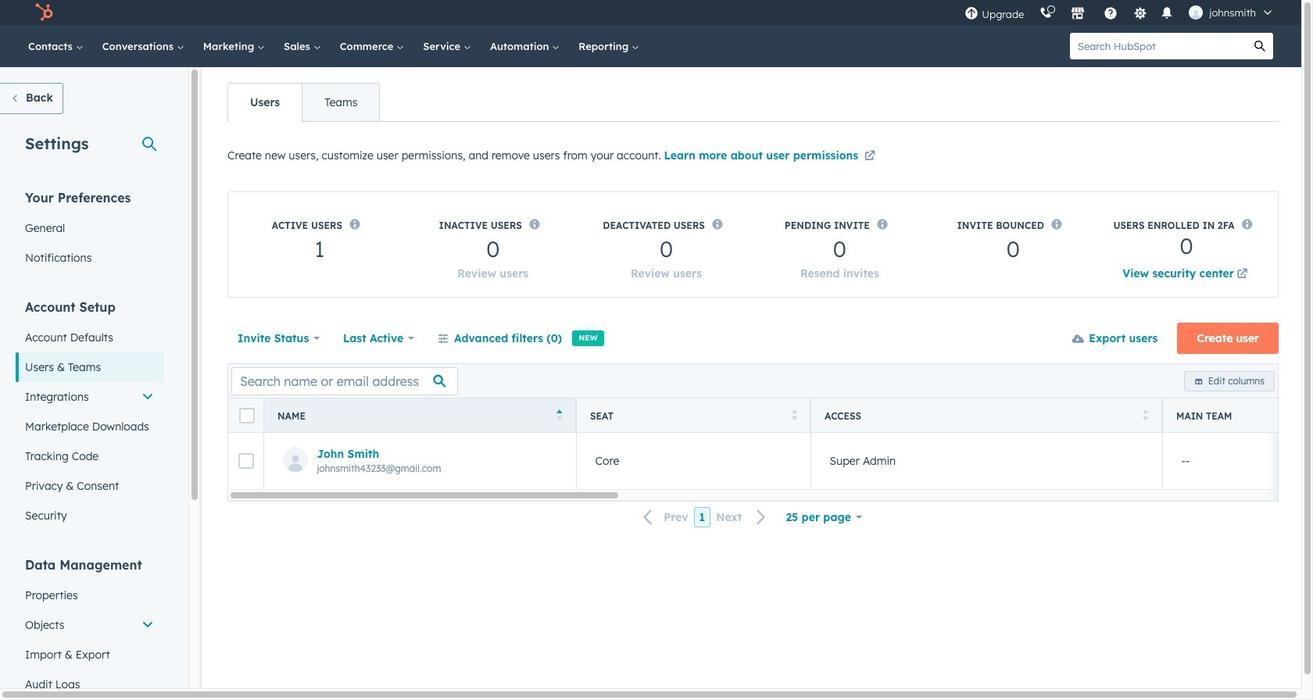 Task type: vqa. For each thing, say whether or not it's contained in the screenshot.
Last within the popup button
no



Task type: describe. For each thing, give the bounding box(es) containing it.
pagination navigation
[[634, 507, 776, 528]]

press to sort. image
[[792, 409, 797, 420]]

john smith image
[[1189, 5, 1203, 20]]

ascending sort. press to sort descending. image
[[557, 409, 563, 420]]

1 horizontal spatial link opens in a new window image
[[1237, 269, 1248, 281]]

1 horizontal spatial link opens in a new window image
[[1237, 266, 1248, 284]]

1 press to sort. element from the left
[[792, 409, 797, 422]]

2 press to sort. element from the left
[[1143, 409, 1149, 422]]

marketplaces image
[[1071, 7, 1085, 21]]

0 horizontal spatial link opens in a new window image
[[864, 148, 875, 166]]



Task type: locate. For each thing, give the bounding box(es) containing it.
0 vertical spatial link opens in a new window image
[[864, 151, 875, 163]]

1 horizontal spatial press to sort. element
[[1143, 409, 1149, 422]]

0 vertical spatial link opens in a new window image
[[864, 148, 875, 166]]

Search name or email address search field
[[231, 367, 458, 395]]

Search HubSpot search field
[[1070, 33, 1247, 59]]

menu
[[957, 0, 1283, 25]]

ascending sort. press to sort descending. element
[[557, 409, 563, 422]]

1 vertical spatial link opens in a new window image
[[1237, 266, 1248, 284]]

account setup element
[[16, 299, 163, 531]]

navigation
[[227, 83, 380, 122]]

0 horizontal spatial link opens in a new window image
[[864, 151, 875, 163]]

your preferences element
[[16, 189, 163, 273]]

1 vertical spatial link opens in a new window image
[[1237, 269, 1248, 281]]

press to sort. element
[[792, 409, 797, 422], [1143, 409, 1149, 422]]

link opens in a new window image
[[864, 148, 875, 166], [1237, 269, 1248, 281]]

data management element
[[16, 556, 163, 700]]

0 horizontal spatial press to sort. element
[[792, 409, 797, 422]]

link opens in a new window image
[[864, 151, 875, 163], [1237, 266, 1248, 284]]

press to sort. image
[[1143, 409, 1149, 420]]



